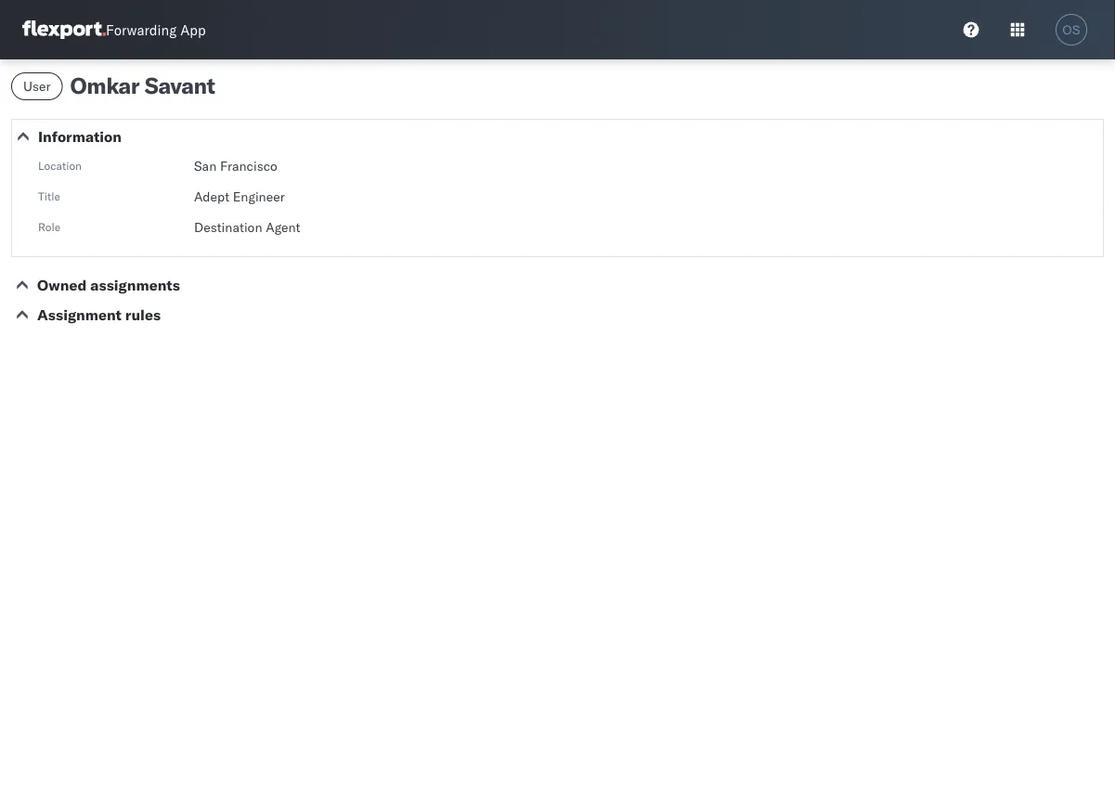 Task type: vqa. For each thing, say whether or not it's contained in the screenshot.
rules
yes



Task type: describe. For each thing, give the bounding box(es) containing it.
engineer
[[233, 189, 285, 205]]

os
[[1063, 23, 1081, 37]]

forwarding
[[106, 21, 177, 39]]

omkar
[[70, 72, 140, 99]]

assignments
[[90, 276, 180, 294]]

title
[[38, 189, 60, 203]]

omkar savant
[[70, 72, 215, 99]]

san
[[194, 158, 217, 174]]

user
[[23, 78, 51, 94]]

location
[[38, 158, 82, 172]]

assignment
[[37, 306, 122, 324]]

app
[[180, 21, 206, 39]]

owned assignments
[[37, 276, 180, 294]]

destination agent
[[194, 219, 301, 235]]

rules
[[125, 306, 161, 324]]

forwarding app link
[[22, 20, 206, 39]]



Task type: locate. For each thing, give the bounding box(es) containing it.
role
[[38, 220, 61, 234]]

assignment rules
[[37, 306, 161, 324]]

adept
[[194, 189, 230, 205]]

flexport. image
[[22, 20, 106, 39]]

san francisco
[[194, 158, 278, 174]]

destination
[[194, 219, 262, 235]]

forwarding app
[[106, 21, 206, 39]]

agent
[[266, 219, 301, 235]]

adept engineer
[[194, 189, 285, 205]]

os button
[[1051, 8, 1093, 51]]

savant
[[145, 72, 215, 99]]

owned
[[37, 276, 87, 294]]

information
[[38, 127, 122, 146]]

francisco
[[220, 158, 278, 174]]



